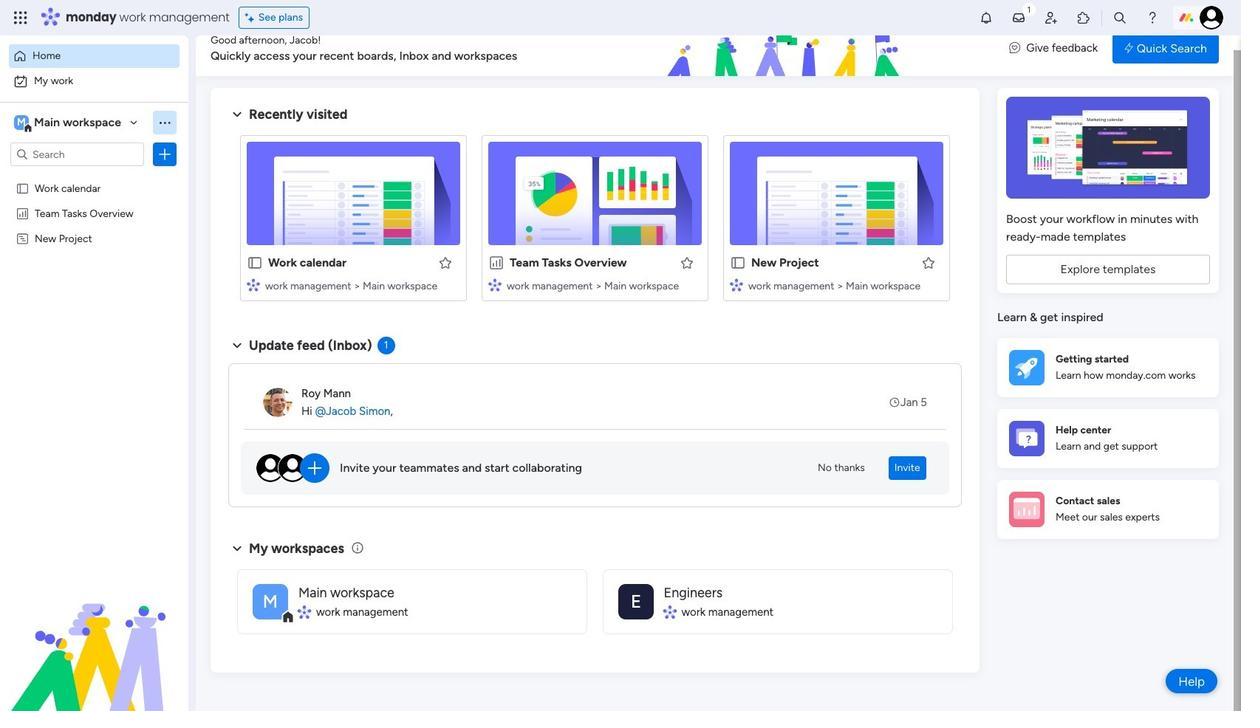 Task type: vqa. For each thing, say whether or not it's contained in the screenshot.
v2 ellipsis Image
no



Task type: describe. For each thing, give the bounding box(es) containing it.
select product image
[[13, 10, 28, 25]]

public board image
[[247, 255, 263, 271]]

Search in workspace field
[[31, 146, 123, 163]]

add to favorites image for public board icon
[[438, 255, 453, 270]]

1 element
[[377, 337, 395, 355]]

2 workspace image from the left
[[618, 584, 654, 620]]

2 vertical spatial option
[[0, 175, 188, 178]]

0 vertical spatial option
[[9, 44, 180, 68]]

help image
[[1146, 10, 1160, 25]]

close update feed (inbox) image
[[228, 337, 246, 355]]

close my workspaces image
[[228, 540, 246, 558]]

0 horizontal spatial lottie animation element
[[0, 562, 188, 712]]

v2 bolt switch image
[[1125, 40, 1134, 57]]

workspace selection element
[[14, 114, 123, 133]]

monday marketplace image
[[1077, 10, 1092, 25]]



Task type: locate. For each thing, give the bounding box(es) containing it.
help center element
[[998, 409, 1220, 468]]

0 horizontal spatial public board image
[[16, 181, 30, 195]]

1 vertical spatial lottie animation element
[[0, 562, 188, 712]]

invite members image
[[1044, 10, 1059, 25]]

search everything image
[[1113, 10, 1128, 25]]

see plans image
[[245, 10, 258, 26]]

public board image
[[16, 181, 30, 195], [730, 255, 746, 271]]

component image
[[664, 606, 677, 619]]

0 horizontal spatial lottie animation image
[[0, 562, 188, 712]]

1 image
[[1023, 1, 1036, 17]]

1 horizontal spatial lottie animation element
[[580, 21, 995, 77]]

public dashboard image
[[16, 206, 30, 220]]

getting started element
[[998, 338, 1220, 397]]

jacob simon image
[[1200, 6, 1224, 30]]

add to favorites image for public dashboard image in the left of the page
[[680, 255, 695, 270]]

0 vertical spatial public board image
[[16, 181, 30, 195]]

1 vertical spatial option
[[9, 69, 180, 93]]

1 vertical spatial lottie animation image
[[0, 562, 188, 712]]

1 vertical spatial public board image
[[730, 255, 746, 271]]

0 vertical spatial lottie animation element
[[580, 21, 995, 77]]

v2 user feedback image
[[1010, 40, 1021, 57]]

0 horizontal spatial workspace image
[[253, 584, 288, 620]]

1 workspace image from the left
[[253, 584, 288, 620]]

roy mann image
[[263, 388, 293, 418]]

2 add to favorites image from the left
[[680, 255, 695, 270]]

workspace image
[[253, 584, 288, 620], [618, 584, 654, 620]]

lottie animation image
[[580, 21, 995, 77], [0, 562, 188, 712]]

options image
[[157, 147, 172, 162]]

1 add to favorites image from the left
[[438, 255, 453, 270]]

add to favorites image for right public board image
[[922, 255, 936, 270]]

close recently visited image
[[228, 106, 246, 123]]

option
[[9, 44, 180, 68], [9, 69, 180, 93], [0, 175, 188, 178]]

update feed image
[[1012, 10, 1027, 25]]

notifications image
[[979, 10, 994, 25]]

workspace options image
[[157, 115, 172, 130]]

list box
[[0, 173, 188, 450]]

add to favorites image
[[438, 255, 453, 270], [680, 255, 695, 270], [922, 255, 936, 270]]

3 add to favorites image from the left
[[922, 255, 936, 270]]

0 vertical spatial lottie animation image
[[580, 21, 995, 77]]

lottie animation element
[[580, 21, 995, 77], [0, 562, 188, 712]]

workspace image
[[14, 115, 29, 131]]

2 horizontal spatial add to favorites image
[[922, 255, 936, 270]]

1 horizontal spatial add to favorites image
[[680, 255, 695, 270]]

quick search results list box
[[228, 123, 962, 319]]

1 horizontal spatial public board image
[[730, 255, 746, 271]]

1 horizontal spatial lottie animation image
[[580, 21, 995, 77]]

public dashboard image
[[489, 255, 505, 271]]

templates image image
[[1011, 97, 1206, 199]]

0 horizontal spatial add to favorites image
[[438, 255, 453, 270]]

contact sales element
[[998, 480, 1220, 539]]

1 horizontal spatial workspace image
[[618, 584, 654, 620]]



